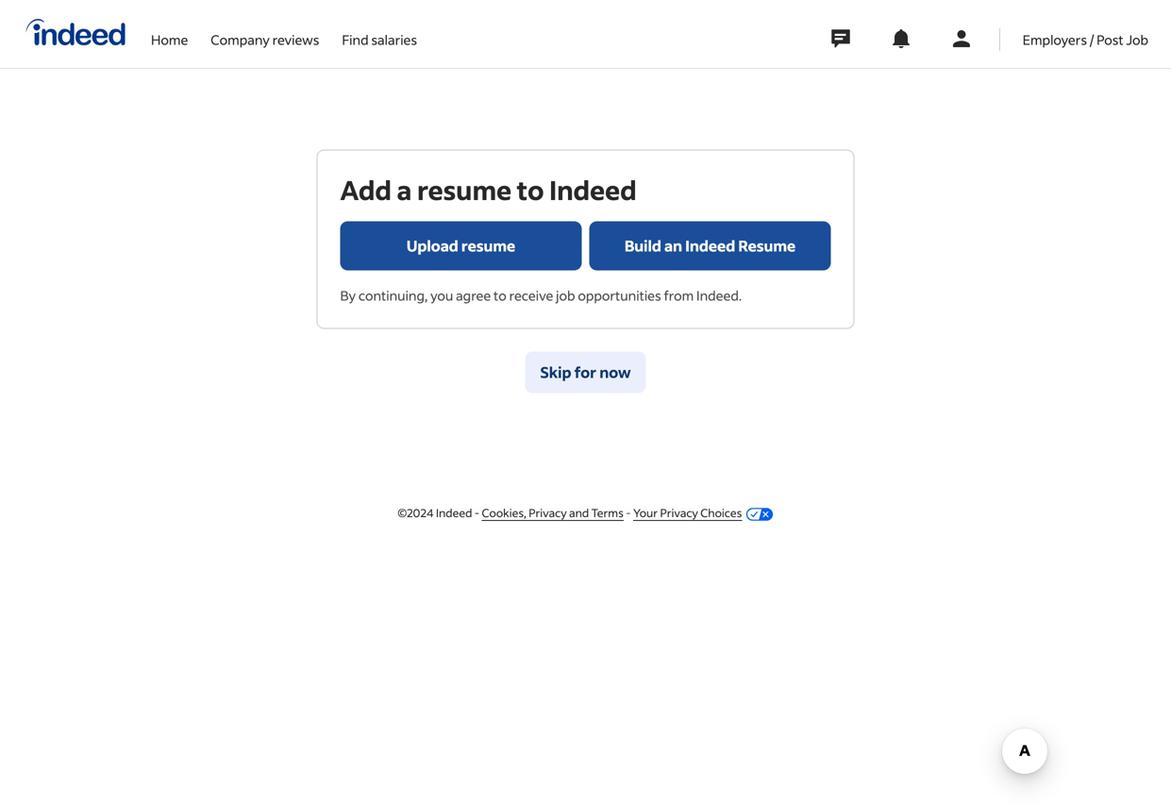 Task type: describe. For each thing, give the bounding box(es) containing it.
employers
[[1023, 31, 1088, 48]]

2 - from the left
[[626, 506, 631, 520]]

your
[[633, 506, 658, 520]]

receive
[[509, 287, 554, 304]]

opportunities
[[578, 287, 661, 304]]

0 vertical spatial to
[[517, 173, 544, 207]]

and
[[569, 506, 589, 520]]

cookies, privacy and terms link
[[482, 506, 624, 521]]

resume
[[417, 173, 512, 207]]

you
[[431, 287, 453, 304]]

1 vertical spatial indeed
[[436, 506, 472, 520]]

cookies,
[[482, 506, 527, 520]]

add a resume to indeed
[[340, 173, 637, 207]]

0 vertical spatial indeed
[[550, 173, 637, 207]]

for
[[575, 362, 597, 382]]

find salaries
[[342, 31, 417, 48]]

now
[[600, 362, 631, 382]]

home link
[[151, 0, 188, 64]]

skip for now button
[[525, 351, 646, 393]]

company reviews
[[211, 31, 319, 48]]

/
[[1090, 31, 1095, 48]]

indeed.
[[697, 287, 742, 304]]

terms
[[592, 506, 624, 520]]

skip for now
[[540, 362, 631, 382]]

find
[[342, 31, 369, 48]]



Task type: vqa. For each thing, say whether or not it's contained in the screenshot.
"Manage"
no



Task type: locate. For each thing, give the bounding box(es) containing it.
continuing,
[[359, 287, 428, 304]]

a
[[397, 173, 412, 207]]

by continuing, you agree to receive job opportunities from indeed.
[[340, 287, 742, 304]]

- left cookies,
[[475, 506, 480, 520]]

1 horizontal spatial indeed
[[550, 173, 637, 207]]

choices
[[701, 506, 742, 520]]

1 - from the left
[[475, 506, 480, 520]]

1 vertical spatial to
[[494, 287, 507, 304]]

reviews
[[272, 31, 319, 48]]

©2024
[[398, 506, 434, 520]]

indeed
[[550, 173, 637, 207], [436, 506, 472, 520]]

by
[[340, 287, 356, 304]]

- left your
[[626, 506, 631, 520]]

to right resume
[[517, 173, 544, 207]]

1 horizontal spatial privacy
[[660, 506, 699, 520]]

1 horizontal spatial -
[[626, 506, 631, 520]]

add
[[340, 173, 392, 207]]

0 horizontal spatial -
[[475, 506, 480, 520]]

from
[[664, 287, 694, 304]]

0 horizontal spatial to
[[494, 287, 507, 304]]

©2024 indeed - cookies, privacy and terms - your privacy choices
[[398, 506, 742, 520]]

skip
[[540, 362, 572, 382]]

0 horizontal spatial privacy
[[529, 506, 567, 520]]

salaries
[[371, 31, 417, 48]]

agree
[[456, 287, 491, 304]]

1 privacy from the left
[[529, 506, 567, 520]]

job
[[556, 287, 575, 304]]

1 horizontal spatial to
[[517, 173, 544, 207]]

employers / post job
[[1023, 31, 1149, 48]]

your privacy choices link
[[633, 506, 742, 521]]

company reviews link
[[211, 0, 319, 64]]

2 privacy from the left
[[660, 506, 699, 520]]

-
[[475, 506, 480, 520], [626, 506, 631, 520]]

privacy
[[529, 506, 567, 520], [660, 506, 699, 520]]

job
[[1127, 31, 1149, 48]]

post
[[1097, 31, 1124, 48]]

to
[[517, 173, 544, 207], [494, 287, 507, 304]]

find salaries link
[[342, 0, 417, 64]]

privacy right your
[[660, 506, 699, 520]]

to right agree
[[494, 287, 507, 304]]

company
[[211, 31, 270, 48]]

0 horizontal spatial indeed
[[436, 506, 472, 520]]

privacy left and
[[529, 506, 567, 520]]

home
[[151, 31, 188, 48]]

employers / post job link
[[1023, 0, 1149, 64]]



